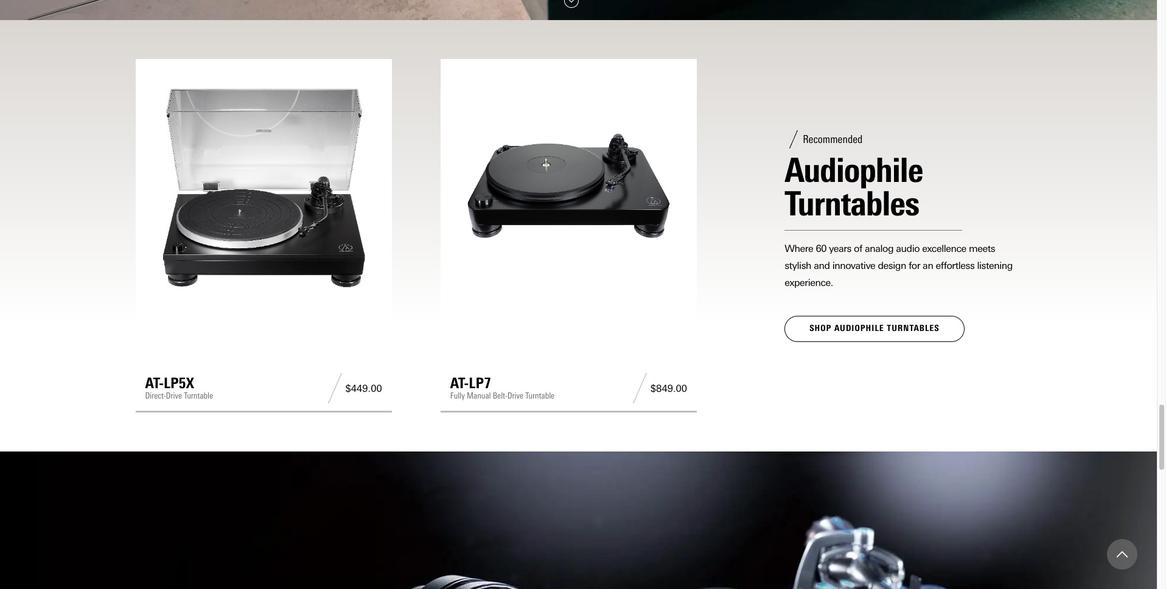 Task type: describe. For each thing, give the bounding box(es) containing it.
60
[[816, 243, 827, 255]]

listening
[[978, 260, 1013, 272]]

at lp5x image
[[145, 69, 382, 306]]

at-lp7 fully manual belt-drive turntable
[[450, 374, 555, 401]]

audiophile inside button
[[835, 323, 885, 334]]

direct-
[[145, 391, 166, 401]]

turntable inside at-lp7 fully manual belt-drive turntable
[[526, 391, 555, 401]]

at- for lp7
[[450, 374, 469, 392]]

turntable inside at-lp5x direct-drive turntable
[[184, 391, 213, 401]]

lp7
[[469, 374, 491, 392]]

0 vertical spatial audiophile
[[785, 150, 923, 191]]

$849.00
[[651, 383, 688, 394]]

for
[[909, 260, 921, 272]]

effortless
[[936, 260, 975, 272]]

$449.00
[[346, 383, 382, 394]]

design
[[878, 260, 907, 272]]

and
[[814, 260, 830, 272]]

shop
[[810, 323, 832, 334]]

of
[[854, 243, 863, 255]]

fully
[[450, 391, 465, 401]]

audiophile turntables
[[785, 150, 923, 224]]



Task type: vqa. For each thing, say whether or not it's contained in the screenshot.
Audiophile within the button
yes



Task type: locate. For each thing, give the bounding box(es) containing it.
1 horizontal spatial divider line image
[[630, 373, 651, 404]]

at lp7 image
[[450, 69, 688, 306]]

1 drive from the left
[[166, 391, 182, 401]]

1 vertical spatial turntables | audio-technica image
[[0, 452, 1158, 589]]

1 vertical spatial turntables
[[887, 323, 940, 334]]

lp5x
[[164, 374, 194, 392]]

meets
[[969, 243, 996, 255]]

at- inside at-lp5x direct-drive turntable
[[145, 374, 164, 392]]

at-
[[145, 374, 164, 392], [450, 374, 469, 392]]

an
[[923, 260, 934, 272]]

turntables
[[785, 183, 920, 224], [887, 323, 940, 334]]

where 60 years of analog audio excellence meets stylish and innovative design for an effortless listening experience.
[[785, 243, 1013, 289]]

where
[[785, 243, 814, 255]]

1 horizontal spatial drive
[[508, 391, 524, 401]]

belt-
[[493, 391, 508, 401]]

1 at- from the left
[[145, 374, 164, 392]]

1 turntable from the left
[[184, 391, 213, 401]]

innovative
[[833, 260, 876, 272]]

audiophile
[[785, 150, 923, 191], [835, 323, 885, 334]]

at- inside at-lp7 fully manual belt-drive turntable
[[450, 374, 469, 392]]

drive
[[166, 391, 182, 401], [508, 391, 524, 401]]

at- for lp5x
[[145, 374, 164, 392]]

experience.
[[785, 277, 834, 289]]

1 horizontal spatial turntable
[[526, 391, 555, 401]]

years
[[829, 243, 852, 255]]

drive inside at-lp5x direct-drive turntable
[[166, 391, 182, 401]]

turntable right direct-
[[184, 391, 213, 401]]

1 divider line image from the left
[[324, 373, 346, 404]]

excellence
[[923, 243, 967, 255]]

2 drive from the left
[[508, 391, 524, 401]]

divider line image for at-lp7
[[630, 373, 651, 404]]

2 at- from the left
[[450, 374, 469, 392]]

divider line image for at-lp5x
[[324, 373, 346, 404]]

audiophile right the shop
[[835, 323, 885, 334]]

shop audiophile turntables
[[810, 323, 940, 334]]

0 horizontal spatial divider line image
[[324, 373, 346, 404]]

divider line image
[[324, 373, 346, 404], [630, 373, 651, 404]]

turntable
[[184, 391, 213, 401], [526, 391, 555, 401]]

2 divider line image from the left
[[630, 373, 651, 404]]

2 turntable from the left
[[526, 391, 555, 401]]

shop audiophile turntables link
[[785, 316, 965, 342]]

turntables inside button
[[887, 323, 940, 334]]

turntables inside audiophile turntables
[[785, 183, 920, 224]]

at-lp5x direct-drive turntable
[[145, 374, 213, 401]]

1 turntables | audio-technica image from the top
[[0, 0, 1158, 20]]

turntables | audio-technica image
[[0, 0, 1158, 20], [0, 452, 1158, 589]]

arrow up image
[[1117, 549, 1128, 560]]

manual
[[467, 391, 491, 401]]

0 vertical spatial turntables
[[785, 183, 920, 224]]

turntable right "belt-"
[[526, 391, 555, 401]]

audio
[[896, 243, 920, 255]]

1 horizontal spatial at-
[[450, 374, 469, 392]]

0 horizontal spatial drive
[[166, 391, 182, 401]]

recommended
[[803, 133, 863, 146]]

0 horizontal spatial at-
[[145, 374, 164, 392]]

1 vertical spatial audiophile
[[835, 323, 885, 334]]

shop audiophile turntables button
[[785, 316, 965, 342]]

stylish
[[785, 260, 812, 272]]

2 turntables | audio-technica image from the top
[[0, 452, 1158, 589]]

0 vertical spatial turntables | audio-technica image
[[0, 0, 1158, 20]]

audiophile down the recommended
[[785, 150, 923, 191]]

0 horizontal spatial turntable
[[184, 391, 213, 401]]

analog
[[865, 243, 894, 255]]

drive inside at-lp7 fully manual belt-drive turntable
[[508, 391, 524, 401]]



